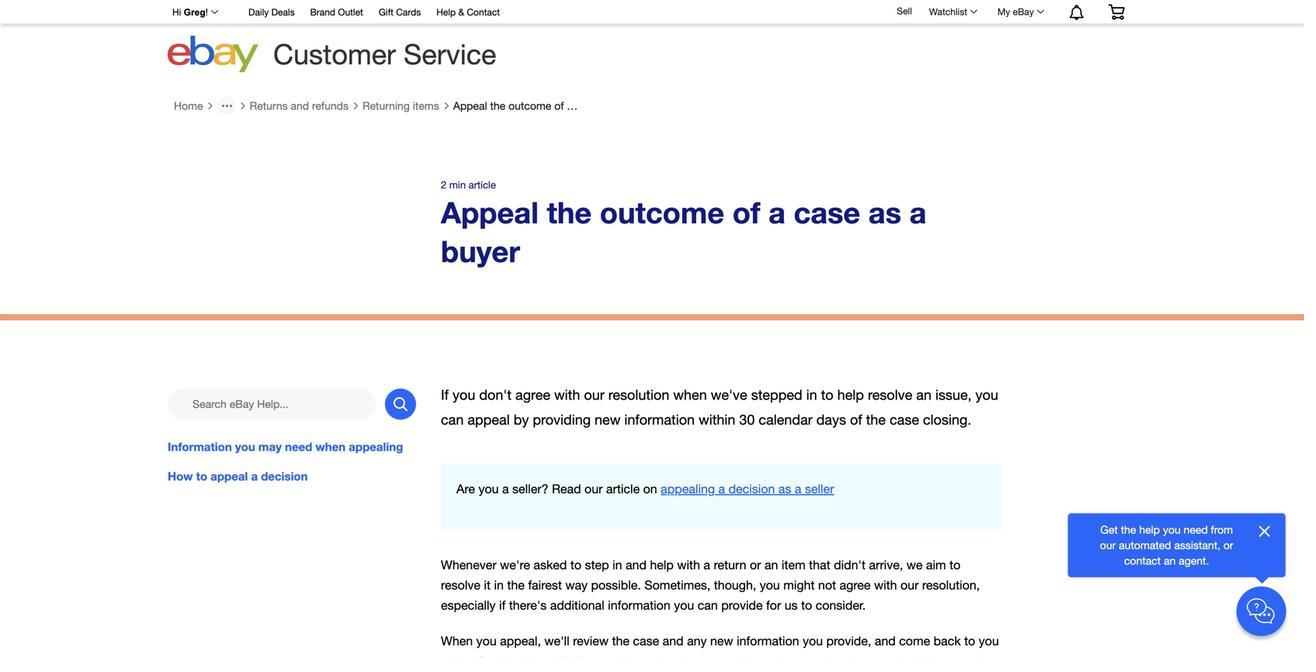Task type: describe. For each thing, give the bounding box(es) containing it.
information you may need when appealing link
[[168, 439, 416, 456]]

watchlist
[[930, 6, 968, 17]]

are you a seller? read our article on appealing a decision as a seller
[[457, 482, 835, 497]]

issue,
[[936, 387, 972, 403]]

resolve inside if you don't agree with our resolution when we've stepped in to help resolve an issue, you can appeal by providing new information within 30 calendar days of the case closing.
[[868, 387, 913, 403]]

normally
[[587, 655, 634, 658]]

sell
[[897, 6, 912, 16]]

1 horizontal spatial in
[[613, 558, 622, 573]]

it inside when you appeal, we'll review the case and any new information you provide, and come back to you with a final decision. we'll normally get back to you within 48 hours, though occasionally it can take
[[934, 655, 940, 658]]

in inside if you don't agree with our resolution when we've stepped in to help resolve an issue, you can appeal by providing new information within 30 calendar days of the case closing.
[[807, 387, 818, 403]]

return
[[714, 558, 747, 573]]

2 min article appeal the outcome of a case as a buyer
[[441, 179, 927, 269]]

my ebay
[[998, 6, 1034, 17]]

automated
[[1119, 539, 1172, 552]]

there's
[[509, 599, 547, 613]]

step
[[585, 558, 609, 573]]

review
[[573, 635, 609, 649]]

as inside 2 min article appeal the outcome of a case as a buyer
[[869, 195, 902, 230]]

with up sometimes,
[[677, 558, 700, 573]]

deals
[[271, 7, 295, 17]]

article inside 2 min article appeal the outcome of a case as a buyer
[[469, 179, 496, 191]]

you right if
[[453, 387, 476, 403]]

to right aim
[[950, 558, 961, 573]]

2 vertical spatial as
[[779, 482, 792, 497]]

help & contact
[[437, 7, 500, 17]]

returning items
[[363, 99, 439, 112]]

gift cards link
[[379, 4, 421, 21]]

ebay
[[1013, 6, 1034, 17]]

when you appeal, we'll review the case and any new information you provide, and come back to you with a final decision. we'll normally get back to you within 48 hours, though occasionally it can take 
[[441, 635, 1001, 658]]

consider.
[[816, 599, 866, 613]]

appeal,
[[500, 635, 541, 649]]

information inside if you don't agree with our resolution when we've stepped in to help resolve an issue, you can appeal by providing new information within 30 calendar days of the case closing.
[[625, 412, 695, 428]]

brand outlet link
[[310, 4, 363, 21]]

items
[[413, 99, 439, 112]]

an inside get the help you need from our automated assistant, or contact an agent.
[[1164, 555, 1176, 568]]

gift
[[379, 7, 394, 17]]

seller
[[805, 482, 835, 497]]

customer service banner
[[164, 0, 1137, 78]]

and inside whenever we're asked to step in and help with a return or an item that didn't arrive, we aim to resolve it in the fairest way possible. sometimes, though, you might not agree with our resolution, especially if there's additional information you can provide for us to consider.
[[626, 558, 647, 573]]

your shopping cart image
[[1108, 4, 1126, 20]]

information
[[168, 440, 232, 454]]

don't
[[479, 387, 512, 403]]

1 horizontal spatial article
[[606, 482, 640, 497]]

closing.
[[923, 412, 972, 428]]

0 horizontal spatial back
[[659, 655, 686, 658]]

decision inside how to appeal a decision link
[[261, 470, 308, 484]]

sometimes,
[[645, 579, 711, 593]]

returns and refunds
[[250, 99, 349, 112]]

an inside whenever we're asked to step in and help with a return or an item that didn't arrive, we aim to resolve it in the fairest way possible. sometimes, though, you might not agree with our resolution, especially if there's additional information you can provide for us to consider.
[[765, 558, 778, 573]]

you down any in the right bottom of the page
[[704, 655, 724, 658]]

home
[[174, 99, 203, 112]]

our right read
[[585, 482, 603, 497]]

you left may
[[235, 440, 255, 454]]

how
[[168, 470, 193, 484]]

didn't
[[834, 558, 866, 573]]

we're
[[500, 558, 530, 573]]

especially
[[441, 599, 496, 613]]

48
[[764, 655, 778, 658]]

providing
[[533, 412, 591, 428]]

we
[[907, 558, 923, 573]]

resolution,
[[923, 579, 980, 593]]

if
[[499, 599, 506, 613]]

and left any in the right bottom of the page
[[663, 635, 684, 649]]

item
[[782, 558, 806, 573]]

you up for
[[760, 579, 780, 593]]

way
[[566, 579, 588, 593]]

information inside when you appeal, we'll review the case and any new information you provide, and come back to you with a final decision. we'll normally get back to you within 48 hours, though occasionally it can take
[[737, 635, 800, 649]]

possible.
[[591, 579, 641, 593]]

watchlist link
[[921, 2, 985, 21]]

take
[[968, 655, 991, 658]]

whenever we're asked to step in and help with a return or an item that didn't arrive, we aim to resolve it in the fairest way possible. sometimes, though, you might not agree with our resolution, especially if there's additional information you can provide for us to consider.
[[441, 558, 980, 613]]

new inside when you appeal, we'll review the case and any new information you provide, and come back to you with a final decision. we'll normally get back to you within 48 hours, though occasionally it can take
[[711, 635, 734, 649]]

arrive,
[[869, 558, 903, 573]]

the inside if you don't agree with our resolution when we've stepped in to help resolve an issue, you can appeal by providing new information within 30 calendar days of the case closing.
[[866, 412, 886, 428]]

of inside appeal the outcome of a case as a buyer link
[[555, 99, 564, 112]]

you right the are
[[479, 482, 499, 497]]

though
[[819, 655, 858, 658]]

case inside if you don't agree with our resolution when we've stepped in to help resolve an issue, you can appeal by providing new information within 30 calendar days of the case closing.
[[890, 412, 920, 428]]

0 vertical spatial back
[[934, 635, 961, 649]]

help inside whenever we're asked to step in and help with a return or an item that didn't arrive, we aim to resolve it in the fairest way possible. sometimes, though, you might not agree with our resolution, especially if there's additional information you can provide for us to consider.
[[650, 558, 674, 573]]

with inside when you appeal, we'll review the case and any new information you provide, and come back to you with a final decision. we'll normally get back to you within 48 hours, though occasionally it can take
[[441, 655, 464, 658]]

outcome inside 2 min article appeal the outcome of a case as a buyer
[[600, 195, 725, 230]]

1 horizontal spatial decision
[[729, 482, 775, 497]]

appeal the outcome of a case as a buyer main content
[[0, 90, 1305, 658]]

0 vertical spatial outcome
[[509, 99, 552, 112]]

information inside whenever we're asked to step in and help with a return or an item that didn't arrive, we aim to resolve it in the fairest way possible. sometimes, though, you might not agree with our resolution, especially if there's additional information you can provide for us to consider.
[[608, 599, 671, 613]]

or inside whenever we're asked to step in and help with a return or an item that didn't arrive, we aim to resolve it in the fairest way possible. sometimes, though, you might not agree with our resolution, especially if there's additional information you can provide for us to consider.
[[750, 558, 761, 573]]

agree inside whenever we're asked to step in and help with a return or an item that didn't arrive, we aim to resolve it in the fairest way possible. sometimes, though, you might not agree with our resolution, especially if there's additional information you can provide for us to consider.
[[840, 579, 871, 593]]

you down sometimes,
[[674, 599, 694, 613]]

read
[[552, 482, 581, 497]]

how to appeal a decision link
[[168, 468, 416, 485]]

my
[[998, 6, 1011, 17]]

or inside get the help you need from our automated assistant, or contact an agent.
[[1224, 539, 1234, 552]]

fairest
[[528, 579, 562, 593]]

returning items link
[[363, 99, 439, 112]]

home link
[[174, 99, 203, 112]]

with inside if you don't agree with our resolution when we've stepped in to help resolve an issue, you can appeal by providing new information within 30 calendar days of the case closing.
[[555, 387, 580, 403]]

can inside whenever we're asked to step in and help with a return or an item that didn't arrive, we aim to resolve it in the fairest way possible. sometimes, though, you might not agree with our resolution, especially if there's additional information you can provide for us to consider.
[[698, 599, 718, 613]]

we've
[[711, 387, 748, 403]]

brand
[[310, 7, 336, 17]]

us
[[785, 599, 798, 613]]

refunds
[[312, 99, 349, 112]]

you inside get the help you need from our automated assistant, or contact an agent.
[[1163, 524, 1181, 537]]

&
[[459, 7, 464, 17]]

come
[[900, 635, 931, 649]]

appealing a decision as a seller link
[[661, 482, 835, 497]]

outlet
[[338, 7, 363, 17]]

that
[[809, 558, 831, 573]]

returns
[[250, 99, 288, 112]]

Search eBay Help... text field
[[168, 389, 376, 420]]

get the help you need from our automated assistant, or contact an agent.
[[1100, 524, 1234, 568]]

help
[[437, 7, 456, 17]]

occasionally
[[862, 655, 930, 658]]

seller?
[[513, 482, 549, 497]]

final
[[478, 655, 500, 658]]

agree inside if you don't agree with our resolution when we've stepped in to help resolve an issue, you can appeal by providing new information within 30 calendar days of the case closing.
[[516, 387, 551, 403]]



Task type: locate. For each thing, give the bounding box(es) containing it.
to up take
[[965, 635, 976, 649]]

1 horizontal spatial appealing
[[661, 482, 715, 497]]

article left on
[[606, 482, 640, 497]]

appealing
[[349, 440, 403, 454], [661, 482, 715, 497]]

help up 'automated'
[[1140, 524, 1160, 537]]

information you may need when appealing
[[168, 440, 403, 454]]

1 vertical spatial agree
[[840, 579, 871, 593]]

!
[[206, 7, 208, 17]]

0 vertical spatial buyer
[[625, 99, 653, 112]]

0 horizontal spatial buyer
[[441, 234, 520, 269]]

buyer inside 2 min article appeal the outcome of a case as a buyer
[[441, 234, 520, 269]]

help up sometimes,
[[650, 558, 674, 573]]

0 vertical spatial it
[[484, 579, 491, 593]]

decision left seller on the right of page
[[729, 482, 775, 497]]

back right the get
[[659, 655, 686, 658]]

within inside when you appeal, we'll review the case and any new information you provide, and come back to you with a final decision. we'll normally get back to you within 48 hours, though occasionally it can take
[[728, 655, 761, 658]]

help inside get the help you need from our automated assistant, or contact an agent.
[[1140, 524, 1160, 537]]

help up days
[[838, 387, 864, 403]]

0 vertical spatial help
[[838, 387, 864, 403]]

1 vertical spatial or
[[750, 558, 761, 573]]

with down arrive,
[[874, 579, 897, 593]]

when
[[674, 387, 707, 403], [316, 440, 346, 454]]

hi
[[172, 7, 181, 17]]

new inside if you don't agree with our resolution when we've stepped in to help resolve an issue, you can appeal by providing new information within 30 calendar days of the case closing.
[[595, 412, 621, 428]]

1 horizontal spatial as
[[779, 482, 792, 497]]

1 horizontal spatial back
[[934, 635, 961, 649]]

of inside 2 min article appeal the outcome of a case as a buyer
[[733, 195, 761, 230]]

you right issue, on the right
[[976, 387, 999, 403]]

1 horizontal spatial buyer
[[625, 99, 653, 112]]

daily
[[249, 7, 269, 17]]

it down whenever
[[484, 579, 491, 593]]

you up 'final'
[[477, 635, 497, 649]]

information up 48
[[737, 635, 800, 649]]

need up assistant,
[[1184, 524, 1208, 537]]

from
[[1211, 524, 1234, 537]]

0 horizontal spatial when
[[316, 440, 346, 454]]

to inside if you don't agree with our resolution when we've stepped in to help resolve an issue, you can appeal by providing new information within 30 calendar days of the case closing.
[[821, 387, 834, 403]]

article right min at the top of the page
[[469, 179, 496, 191]]

an left 'agent.'
[[1164, 555, 1176, 568]]

0 vertical spatial in
[[807, 387, 818, 403]]

1 horizontal spatial agree
[[840, 579, 871, 593]]

1 horizontal spatial of
[[733, 195, 761, 230]]

1 horizontal spatial can
[[698, 599, 718, 613]]

0 horizontal spatial outcome
[[509, 99, 552, 112]]

1 vertical spatial appeal
[[441, 195, 539, 230]]

new
[[595, 412, 621, 428], [711, 635, 734, 649]]

with up the providing
[[555, 387, 580, 403]]

0 horizontal spatial in
[[494, 579, 504, 593]]

resolve up 'especially'
[[441, 579, 481, 593]]

2 horizontal spatial can
[[944, 655, 964, 658]]

in up if
[[494, 579, 504, 593]]

1 vertical spatial buyer
[[441, 234, 520, 269]]

hi greg !
[[172, 7, 208, 17]]

sell link
[[890, 6, 919, 16]]

appeal down information
[[211, 470, 248, 484]]

when inside if you don't agree with our resolution when we've stepped in to help resolve an issue, you can appeal by providing new information within 30 calendar days of the case closing.
[[674, 387, 707, 403]]

the inside get the help you need from our automated assistant, or contact an agent.
[[1121, 524, 1137, 537]]

appeal down min at the top of the page
[[441, 195, 539, 230]]

greg
[[184, 7, 206, 17]]

back right "come"
[[934, 635, 961, 649]]

1 horizontal spatial it
[[934, 655, 940, 658]]

aim
[[926, 558, 947, 573]]

calendar
[[759, 412, 813, 428]]

and left refunds
[[291, 99, 309, 112]]

can inside when you appeal, we'll review the case and any new information you provide, and come back to you with a final decision. we'll normally get back to you within 48 hours, though occasionally it can take
[[944, 655, 964, 658]]

cards
[[396, 7, 421, 17]]

can
[[441, 412, 464, 428], [698, 599, 718, 613], [944, 655, 964, 658]]

to up way
[[571, 558, 582, 573]]

help
[[838, 387, 864, 403], [1140, 524, 1160, 537], [650, 558, 674, 573]]

hours,
[[781, 655, 816, 658]]

can down "though,"
[[698, 599, 718, 613]]

0 horizontal spatial it
[[484, 579, 491, 593]]

case inside when you appeal, we'll review the case and any new information you provide, and come back to you with a final decision. we'll normally get back to you within 48 hours, though occasionally it can take
[[633, 635, 659, 649]]

agree
[[516, 387, 551, 403], [840, 579, 871, 593]]

you up assistant,
[[1163, 524, 1181, 537]]

when left we've
[[674, 387, 707, 403]]

service
[[404, 38, 497, 70]]

appeal right items
[[453, 99, 487, 112]]

a inside when you appeal, we'll review the case and any new information you provide, and come back to you with a final decision. we'll normally get back to you within 48 hours, though occasionally it can take
[[468, 655, 474, 658]]

our up the providing
[[584, 387, 605, 403]]

2 horizontal spatial help
[[1140, 524, 1160, 537]]

2 vertical spatial information
[[737, 635, 800, 649]]

resolve left issue, on the right
[[868, 387, 913, 403]]

as
[[602, 99, 613, 112], [869, 195, 902, 230], [779, 482, 792, 497]]

gift cards
[[379, 7, 421, 17]]

1 vertical spatial it
[[934, 655, 940, 658]]

0 horizontal spatial appeal
[[211, 470, 248, 484]]

need right may
[[285, 440, 312, 454]]

agent.
[[1179, 555, 1210, 568]]

within inside if you don't agree with our resolution when we've stepped in to help resolve an issue, you can appeal by providing new information within 30 calendar days of the case closing.
[[699, 412, 736, 428]]

or
[[1224, 539, 1234, 552], [750, 558, 761, 573]]

2 vertical spatial in
[[494, 579, 504, 593]]

whenever
[[441, 558, 497, 573]]

with
[[555, 387, 580, 403], [677, 558, 700, 573], [874, 579, 897, 593], [441, 655, 464, 658]]

you up the hours,
[[803, 635, 823, 649]]

1 vertical spatial in
[[613, 558, 622, 573]]

resolution
[[609, 387, 670, 403]]

appeal down don't at the bottom left
[[468, 412, 510, 428]]

0 horizontal spatial as
[[602, 99, 613, 112]]

or right return
[[750, 558, 761, 573]]

or down from
[[1224, 539, 1234, 552]]

0 vertical spatial resolve
[[868, 387, 913, 403]]

returning
[[363, 99, 410, 112]]

1 horizontal spatial new
[[711, 635, 734, 649]]

1 vertical spatial appealing
[[661, 482, 715, 497]]

get
[[1101, 524, 1118, 537]]

can left take
[[944, 655, 964, 658]]

1 vertical spatial appeal
[[211, 470, 248, 484]]

0 vertical spatial appeal
[[453, 99, 487, 112]]

1 horizontal spatial when
[[674, 387, 707, 403]]

1 horizontal spatial resolve
[[868, 387, 913, 403]]

1 vertical spatial back
[[659, 655, 686, 658]]

and
[[291, 99, 309, 112], [626, 558, 647, 573], [663, 635, 684, 649], [875, 635, 896, 649]]

2
[[441, 179, 447, 191]]

need inside get the help you need from our automated assistant, or contact an agent.
[[1184, 524, 1208, 537]]

0 vertical spatial as
[[602, 99, 613, 112]]

0 vertical spatial or
[[1224, 539, 1234, 552]]

appeal inside if you don't agree with our resolution when we've stepped in to help resolve an issue, you can appeal by providing new information within 30 calendar days of the case closing.
[[468, 412, 510, 428]]

help inside if you don't agree with our resolution when we've stepped in to help resolve an issue, you can appeal by providing new information within 30 calendar days of the case closing.
[[838, 387, 864, 403]]

our down "we"
[[901, 579, 919, 593]]

case
[[576, 99, 599, 112], [794, 195, 861, 230], [890, 412, 920, 428], [633, 635, 659, 649]]

account navigation
[[164, 0, 1137, 24]]

it inside whenever we're asked to step in and help with a return or an item that didn't arrive, we aim to resolve it in the fairest way possible. sometimes, though, you might not agree with our resolution, especially if there's additional information you can provide for us to consider.
[[484, 579, 491, 593]]

an left issue, on the right
[[917, 387, 932, 403]]

1 horizontal spatial or
[[1224, 539, 1234, 552]]

you
[[453, 387, 476, 403], [976, 387, 999, 403], [235, 440, 255, 454], [479, 482, 499, 497], [1163, 524, 1181, 537], [760, 579, 780, 593], [674, 599, 694, 613], [477, 635, 497, 649], [803, 635, 823, 649], [979, 635, 999, 649], [704, 655, 724, 658]]

the inside when you appeal, we'll review the case and any new information you provide, and come back to you with a final decision. we'll normally get back to you within 48 hours, though occasionally it can take
[[612, 635, 630, 649]]

new down resolution
[[595, 412, 621, 428]]

0 vertical spatial can
[[441, 412, 464, 428]]

may
[[259, 440, 282, 454]]

stepped
[[752, 387, 803, 403]]

for
[[767, 599, 781, 613]]

get
[[638, 655, 656, 658]]

1 vertical spatial when
[[316, 440, 346, 454]]

if
[[441, 387, 449, 403]]

0 horizontal spatial article
[[469, 179, 496, 191]]

0 vertical spatial appealing
[[349, 440, 403, 454]]

need
[[285, 440, 312, 454], [1184, 524, 1208, 537]]

2 horizontal spatial an
[[1164, 555, 1176, 568]]

1 vertical spatial need
[[1184, 524, 1208, 537]]

when inside information you may need when appealing link
[[316, 440, 346, 454]]

are
[[457, 482, 475, 497]]

0 horizontal spatial of
[[555, 99, 564, 112]]

it right occasionally
[[934, 655, 940, 658]]

1 vertical spatial within
[[728, 655, 761, 658]]

and up possible.
[[626, 558, 647, 573]]

1 horizontal spatial appeal
[[468, 412, 510, 428]]

resolve inside whenever we're asked to step in and help with a return or an item that didn't arrive, we aim to resolve it in the fairest way possible. sometimes, though, you might not agree with our resolution, especially if there's additional information you can provide for us to consider.
[[441, 579, 481, 593]]

1 vertical spatial new
[[711, 635, 734, 649]]

we'll
[[557, 655, 584, 658]]

information down possible.
[[608, 599, 671, 613]]

within left 48
[[728, 655, 761, 658]]

0 horizontal spatial an
[[765, 558, 778, 573]]

1 vertical spatial outcome
[[600, 195, 725, 230]]

new right any in the right bottom of the page
[[711, 635, 734, 649]]

0 horizontal spatial appealing
[[349, 440, 403, 454]]

1 horizontal spatial outcome
[[600, 195, 725, 230]]

agree down didn't
[[840, 579, 871, 593]]

0 horizontal spatial resolve
[[441, 579, 481, 593]]

0 vertical spatial need
[[285, 440, 312, 454]]

0 horizontal spatial help
[[650, 558, 674, 573]]

0 vertical spatial article
[[469, 179, 496, 191]]

1 horizontal spatial need
[[1184, 524, 1208, 537]]

back
[[934, 635, 961, 649], [659, 655, 686, 658]]

a
[[567, 99, 573, 112], [616, 99, 622, 112], [769, 195, 786, 230], [910, 195, 927, 230], [251, 470, 258, 484], [502, 482, 509, 497], [719, 482, 725, 497], [795, 482, 802, 497], [704, 558, 711, 573], [468, 655, 474, 658]]

2 vertical spatial can
[[944, 655, 964, 658]]

decision down information you may need when appealing at the left bottom of page
[[261, 470, 308, 484]]

the inside 2 min article appeal the outcome of a case as a buyer
[[547, 195, 592, 230]]

within
[[699, 412, 736, 428], [728, 655, 761, 658]]

to up days
[[821, 387, 834, 403]]

when
[[441, 635, 473, 649]]

an left the item
[[765, 558, 778, 573]]

appeal
[[468, 412, 510, 428], [211, 470, 248, 484]]

1 vertical spatial as
[[869, 195, 902, 230]]

of inside if you don't agree with our resolution when we've stepped in to help resolve an issue, you can appeal by providing new information within 30 calendar days of the case closing.
[[850, 412, 863, 428]]

2 horizontal spatial in
[[807, 387, 818, 403]]

buyer down min at the top of the page
[[441, 234, 520, 269]]

1 vertical spatial information
[[608, 599, 671, 613]]

0 vertical spatial appeal
[[468, 412, 510, 428]]

not
[[819, 579, 837, 593]]

appeal the outcome of a case as a buyer
[[453, 99, 653, 112]]

daily deals link
[[249, 4, 295, 21]]

agree up "by"
[[516, 387, 551, 403]]

1 horizontal spatial an
[[917, 387, 932, 403]]

and up occasionally
[[875, 635, 896, 649]]

brand outlet
[[310, 7, 363, 17]]

customer
[[273, 38, 396, 70]]

our down 'get'
[[1100, 539, 1116, 552]]

my ebay link
[[989, 2, 1052, 21]]

1 vertical spatial article
[[606, 482, 640, 497]]

2 vertical spatial help
[[650, 558, 674, 573]]

can inside if you don't agree with our resolution when we've stepped in to help resolve an issue, you can appeal by providing new information within 30 calendar days of the case closing.
[[441, 412, 464, 428]]

how to appeal a decision
[[168, 470, 308, 484]]

0 vertical spatial information
[[625, 412, 695, 428]]

appeal the outcome of a case as a buyer link
[[453, 99, 653, 112]]

our inside whenever we're asked to step in and help with a return or an item that didn't arrive, we aim to resolve it in the fairest way possible. sometimes, though, you might not agree with our resolution, especially if there's additional information you can provide for us to consider.
[[901, 579, 919, 593]]

1 vertical spatial help
[[1140, 524, 1160, 537]]

min
[[450, 179, 466, 191]]

within down we've
[[699, 412, 736, 428]]

0 vertical spatial within
[[699, 412, 736, 428]]

in up days
[[807, 387, 818, 403]]

provide,
[[827, 635, 872, 649]]

can down if
[[441, 412, 464, 428]]

0 horizontal spatial agree
[[516, 387, 551, 403]]

in up possible.
[[613, 558, 622, 573]]

need inside appeal the outcome of a case as a buyer main content
[[285, 440, 312, 454]]

0 horizontal spatial can
[[441, 412, 464, 428]]

decision.
[[504, 655, 554, 658]]

a inside whenever we're asked to step in and help with a return or an item that didn't arrive, we aim to resolve it in the fairest way possible. sometimes, though, you might not agree with our resolution, especially if there's additional information you can provide for us to consider.
[[704, 558, 711, 573]]

though,
[[714, 579, 757, 593]]

in
[[807, 387, 818, 403], [613, 558, 622, 573], [494, 579, 504, 593]]

0 vertical spatial of
[[555, 99, 564, 112]]

customer service
[[273, 38, 497, 70]]

help & contact link
[[437, 4, 500, 21]]

to right "us"
[[802, 599, 813, 613]]

buyer down "customer service" banner
[[625, 99, 653, 112]]

with down when
[[441, 655, 464, 658]]

1 vertical spatial can
[[698, 599, 718, 613]]

you up take
[[979, 635, 999, 649]]

our inside get the help you need from our automated assistant, or contact an agent.
[[1100, 539, 1116, 552]]

0 horizontal spatial decision
[[261, 470, 308, 484]]

assistant,
[[1175, 539, 1221, 552]]

2 horizontal spatial as
[[869, 195, 902, 230]]

our
[[584, 387, 605, 403], [585, 482, 603, 497], [1100, 539, 1116, 552], [901, 579, 919, 593]]

an inside if you don't agree with our resolution when we've stepped in to help resolve an issue, you can appeal by providing new information within 30 calendar days of the case closing.
[[917, 387, 932, 403]]

0 vertical spatial when
[[674, 387, 707, 403]]

2 horizontal spatial of
[[850, 412, 863, 428]]

1 vertical spatial of
[[733, 195, 761, 230]]

get the help you need from our automated assistant, or contact an agent. tooltip
[[1093, 523, 1241, 569]]

the inside whenever we're asked to step in and help with a return or an item that didn't arrive, we aim to resolve it in the fairest way possible. sometimes, though, you might not agree with our resolution, especially if there's additional information you can provide for us to consider.
[[507, 579, 525, 593]]

to down any in the right bottom of the page
[[690, 655, 701, 658]]

0 horizontal spatial or
[[750, 558, 761, 573]]

outcome
[[509, 99, 552, 112], [600, 195, 725, 230]]

1 horizontal spatial help
[[838, 387, 864, 403]]

our inside if you don't agree with our resolution when we've stepped in to help resolve an issue, you can appeal by providing new information within 30 calendar days of the case closing.
[[584, 387, 605, 403]]

to right how
[[196, 470, 207, 484]]

2 vertical spatial of
[[850, 412, 863, 428]]

0 vertical spatial new
[[595, 412, 621, 428]]

information down resolution
[[625, 412, 695, 428]]

case inside 2 min article appeal the outcome of a case as a buyer
[[794, 195, 861, 230]]

0 horizontal spatial need
[[285, 440, 312, 454]]

any
[[687, 635, 707, 649]]

when up how to appeal a decision link
[[316, 440, 346, 454]]

provide
[[722, 599, 763, 613]]

0 horizontal spatial new
[[595, 412, 621, 428]]

1 vertical spatial resolve
[[441, 579, 481, 593]]

appeal inside 2 min article appeal the outcome of a case as a buyer
[[441, 195, 539, 230]]

a inside how to appeal a decision link
[[251, 470, 258, 484]]

on
[[643, 482, 658, 497]]

we'll
[[545, 635, 570, 649]]

0 vertical spatial agree
[[516, 387, 551, 403]]



Task type: vqa. For each thing, say whether or not it's contained in the screenshot.
heading to the top
no



